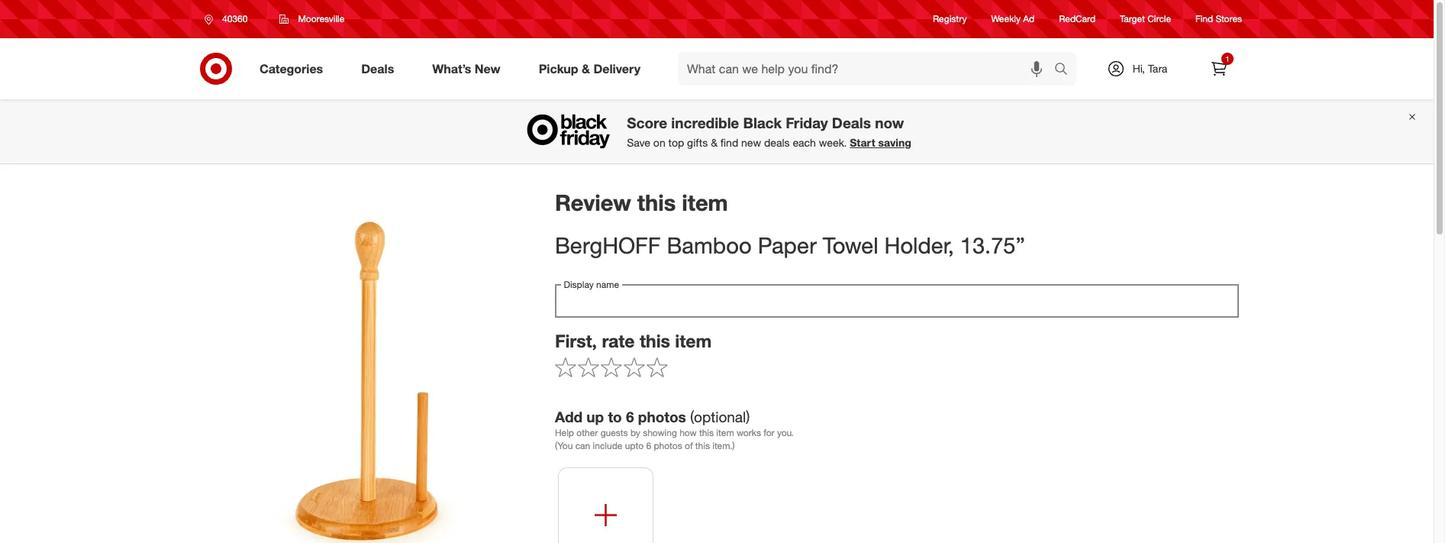 Task type: describe. For each thing, give the bounding box(es) containing it.
include
[[593, 440, 623, 451]]

this right of
[[696, 440, 710, 451]]

mooresville button
[[270, 5, 355, 33]]

1
[[1226, 54, 1230, 63]]

categories link
[[247, 52, 342, 86]]

What can we help you find? suggestions appear below search field
[[678, 52, 1059, 86]]

now
[[875, 114, 904, 132]]

week.
[[819, 136, 847, 149]]

upto
[[625, 440, 644, 451]]

berghoff bamboo paper towel holder, 13.75"
[[555, 232, 1026, 259]]

target
[[1120, 13, 1146, 25]]

new
[[742, 136, 761, 149]]

search
[[1048, 62, 1085, 78]]

40360
[[222, 13, 248, 24]]

showing
[[643, 427, 677, 438]]

find
[[1196, 13, 1214, 25]]

(optional)
[[690, 408, 750, 426]]

1 horizontal spatial 6
[[646, 440, 652, 451]]

what's new link
[[419, 52, 520, 86]]

how
[[680, 427, 697, 438]]

weekly
[[992, 13, 1021, 25]]

pickup
[[539, 61, 579, 76]]

towel
[[823, 232, 879, 259]]

find stores link
[[1196, 13, 1243, 26]]

40360 button
[[195, 5, 264, 33]]

add up to 6 photos (optional) help other guests by showing how this item works for you. (you can include upto 6 photos of this item.)
[[555, 408, 794, 451]]

for
[[764, 427, 775, 438]]

0 vertical spatial item
[[682, 189, 728, 216]]

gifts
[[687, 136, 708, 149]]

black
[[744, 114, 782, 132]]

registry link
[[933, 13, 967, 26]]

on
[[654, 136, 666, 149]]

weekly ad
[[992, 13, 1035, 25]]

of
[[685, 440, 693, 451]]

help
[[555, 427, 574, 438]]

deals inside score incredible black friday deals now save on top gifts & find new deals each week. start saving
[[832, 114, 871, 132]]

berghoff
[[555, 232, 661, 259]]

pickup & delivery link
[[526, 52, 660, 86]]

this right the rate at bottom left
[[640, 330, 671, 351]]

redcard link
[[1059, 13, 1096, 26]]

rate
[[602, 330, 635, 351]]

first,
[[555, 330, 597, 351]]

review this item
[[555, 189, 728, 216]]

hi, tara
[[1133, 62, 1168, 75]]

registry
[[933, 13, 967, 25]]

by
[[631, 427, 641, 438]]

incredible
[[672, 114, 740, 132]]

this right how at the bottom left
[[700, 427, 714, 438]]

to
[[608, 408, 622, 426]]

find
[[721, 136, 739, 149]]

review
[[555, 189, 631, 216]]

each
[[793, 136, 816, 149]]

save
[[627, 136, 651, 149]]

other
[[577, 427, 598, 438]]

deals link
[[348, 52, 413, 86]]

13.75"
[[961, 232, 1026, 259]]

deals
[[764, 136, 790, 149]]

stores
[[1216, 13, 1243, 25]]



Task type: vqa. For each thing, say whether or not it's contained in the screenshot.
3ct Ceramic Hanukkah Dreidel Bowl Set Blue - Spritz™ spritz
no



Task type: locate. For each thing, give the bounding box(es) containing it.
item up bamboo
[[682, 189, 728, 216]]

photos down the showing
[[654, 440, 683, 451]]

add
[[555, 408, 583, 426]]

(you
[[555, 440, 573, 451]]

6 right to
[[626, 408, 634, 426]]

up
[[587, 408, 604, 426]]

item right the rate at bottom left
[[675, 330, 712, 351]]

paper
[[758, 232, 817, 259]]

holder,
[[885, 232, 955, 259]]

circle
[[1148, 13, 1172, 25]]

saving
[[879, 136, 912, 149]]

start
[[850, 136, 876, 149]]

1 vertical spatial &
[[711, 136, 718, 149]]

target circle link
[[1120, 13, 1172, 26]]

weekly ad link
[[992, 13, 1035, 26]]

delivery
[[594, 61, 641, 76]]

0 vertical spatial 6
[[626, 408, 634, 426]]

1 vertical spatial item
[[675, 330, 712, 351]]

item up item.)
[[717, 427, 734, 438]]

target circle
[[1120, 13, 1172, 25]]

guests
[[601, 427, 628, 438]]

None text field
[[555, 284, 1240, 317]]

hi,
[[1133, 62, 1146, 75]]

pickup & delivery
[[539, 61, 641, 76]]

item.)
[[713, 440, 735, 451]]

what's
[[432, 61, 472, 76]]

1 vertical spatial photos
[[654, 440, 683, 451]]

redcard
[[1059, 13, 1096, 25]]

& left find
[[711, 136, 718, 149]]

6
[[626, 408, 634, 426], [646, 440, 652, 451]]

what's new
[[432, 61, 501, 76]]

tara
[[1149, 62, 1168, 75]]

1 horizontal spatial deals
[[832, 114, 871, 132]]

works
[[737, 427, 761, 438]]

categories
[[260, 61, 323, 76]]

0 horizontal spatial 6
[[626, 408, 634, 426]]

bamboo
[[667, 232, 752, 259]]

score incredible black friday deals now save on top gifts & find new deals each week. start saving
[[627, 114, 912, 149]]

new
[[475, 61, 501, 76]]

item inside add up to 6 photos (optional) help other guests by showing how this item works for you. (you can include upto 6 photos of this item.)
[[717, 427, 734, 438]]

0 vertical spatial photos
[[638, 408, 686, 426]]

score
[[627, 114, 668, 132]]

1 vertical spatial deals
[[832, 114, 871, 132]]

this
[[638, 189, 676, 216], [640, 330, 671, 351], [700, 427, 714, 438], [696, 440, 710, 451]]

&
[[582, 61, 590, 76], [711, 136, 718, 149]]

deals up start
[[832, 114, 871, 132]]

& inside score incredible black friday deals now save on top gifts & find new deals each week. start saving
[[711, 136, 718, 149]]

ad
[[1024, 13, 1035, 25]]

item
[[682, 189, 728, 216], [675, 330, 712, 351], [717, 427, 734, 438]]

first, rate this item
[[555, 330, 712, 351]]

deals left what's
[[361, 61, 394, 76]]

search button
[[1048, 52, 1085, 89]]

1 link
[[1203, 52, 1237, 86]]

deals inside deals link
[[361, 61, 394, 76]]

& right pickup
[[582, 61, 590, 76]]

photos up the showing
[[638, 408, 686, 426]]

photos
[[638, 408, 686, 426], [654, 440, 683, 451]]

0 horizontal spatial deals
[[361, 61, 394, 76]]

mooresville
[[298, 13, 345, 24]]

2 vertical spatial item
[[717, 427, 734, 438]]

can
[[576, 440, 591, 451]]

1 horizontal spatial &
[[711, 136, 718, 149]]

this down on
[[638, 189, 676, 216]]

find stores
[[1196, 13, 1243, 25]]

0 vertical spatial deals
[[361, 61, 394, 76]]

top
[[669, 136, 685, 149]]

1 vertical spatial 6
[[646, 440, 652, 451]]

you.
[[777, 427, 794, 438]]

0 vertical spatial &
[[582, 61, 590, 76]]

friday
[[786, 114, 828, 132]]

0 horizontal spatial &
[[582, 61, 590, 76]]

6 right upto
[[646, 440, 652, 451]]

deals
[[361, 61, 394, 76], [832, 114, 871, 132]]



